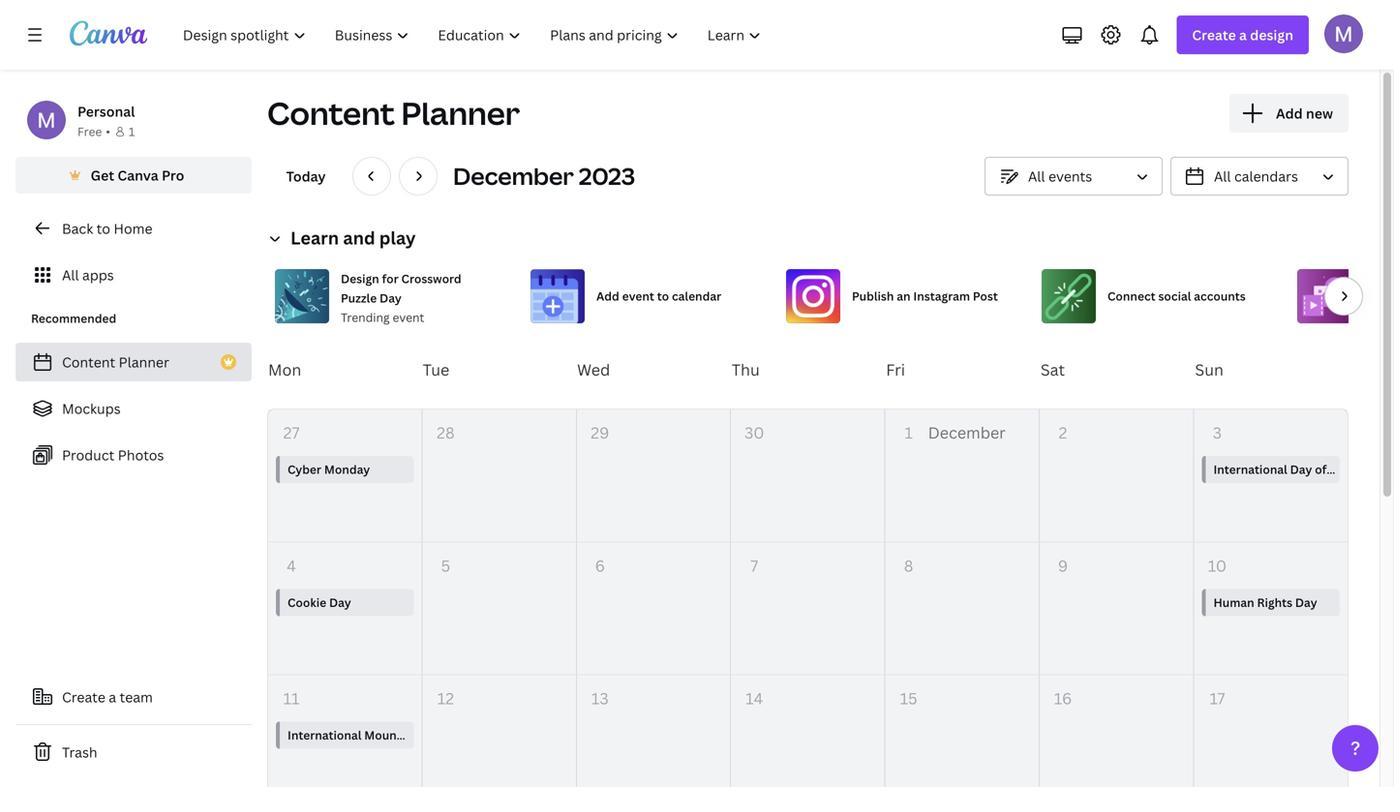 Task type: describe. For each thing, give the bounding box(es) containing it.
calendar
[[672, 288, 721, 304]]

publish
[[852, 288, 894, 304]]

event inside design for crossword puzzle day trending event
[[393, 309, 424, 325]]

an
[[897, 288, 911, 304]]

photos
[[118, 446, 164, 464]]

a for team
[[109, 688, 116, 706]]

tuesday column header
[[422, 331, 576, 409]]

new
[[1306, 104, 1333, 122]]

create for create a design
[[1192, 26, 1236, 44]]

december for december 2023
[[453, 160, 574, 192]]

tue
[[423, 359, 449, 380]]

1
[[129, 123, 135, 139]]

today
[[286, 167, 326, 185]]

crossword
[[401, 271, 461, 287]]

international mountain day button
[[276, 722, 443, 749]]

instagram
[[913, 288, 970, 304]]

day inside design for crossword puzzle day trending event
[[380, 290, 402, 306]]

•
[[106, 123, 110, 139]]

post
[[973, 288, 998, 304]]

back
[[62, 219, 93, 238]]

back to home
[[62, 219, 152, 238]]

december 2023
[[453, 160, 635, 192]]

1 horizontal spatial content
[[267, 92, 395, 134]]

cyber monday button
[[276, 456, 414, 483]]

create a design
[[1192, 26, 1293, 44]]

mon
[[268, 359, 301, 380]]

1 vertical spatial to
[[657, 288, 669, 304]]

0 vertical spatial planner
[[401, 92, 520, 134]]

design
[[341, 271, 379, 287]]

pro
[[162, 166, 184, 184]]

monday column header
[[267, 331, 422, 409]]

saturday column header
[[1040, 331, 1194, 409]]

play
[[379, 226, 416, 250]]

puzzle
[[341, 290, 377, 306]]

All events button
[[985, 157, 1163, 196]]

international
[[288, 727, 361, 743]]

all for all events
[[1028, 167, 1045, 185]]

free
[[77, 123, 102, 139]]

cookie day
[[288, 594, 351, 610]]

day right cookie
[[329, 594, 351, 610]]

fri
[[886, 359, 905, 380]]

learn and play
[[290, 226, 416, 250]]

add for add event to calendar
[[596, 288, 619, 304]]

international mountain day row
[[268, 675, 1348, 787]]

thursday column header
[[731, 331, 885, 409]]

wednesday column header
[[576, 331, 731, 409]]

list containing content planner
[[15, 343, 252, 474]]

all apps link
[[15, 256, 252, 294]]

add new button
[[1230, 94, 1349, 133]]

international mountain day
[[288, 727, 443, 743]]

all for all apps
[[62, 266, 79, 284]]

row containing cookie day
[[268, 542, 1348, 675]]

content inside list
[[62, 353, 115, 371]]

content planner link
[[15, 343, 252, 381]]

accounts
[[1194, 288, 1246, 304]]

cyber
[[288, 461, 321, 477]]

cookie day button
[[276, 589, 414, 616]]

0 vertical spatial event
[[622, 288, 654, 304]]

sunday column header
[[1194, 331, 1349, 409]]

learn and play button
[[259, 219, 1349, 261]]

product
[[62, 446, 115, 464]]



Task type: locate. For each thing, give the bounding box(es) containing it.
content planner
[[267, 92, 520, 134], [62, 353, 169, 371]]

mountain
[[364, 727, 419, 743]]

create inside button
[[62, 688, 105, 706]]

december left '2023' in the left top of the page
[[453, 160, 574, 192]]

day
[[380, 290, 402, 306], [329, 594, 351, 610], [1295, 594, 1317, 610], [421, 727, 443, 743]]

apps
[[82, 266, 114, 284]]

trash link
[[15, 733, 252, 772]]

monday
[[324, 461, 370, 477]]

all
[[1028, 167, 1045, 185], [1214, 167, 1231, 185], [62, 266, 79, 284]]

1 vertical spatial planner
[[119, 353, 169, 371]]

list
[[15, 343, 252, 474]]

create a design button
[[1177, 15, 1309, 54]]

december inside row
[[928, 422, 1006, 443]]

trash
[[62, 743, 97, 761]]

december row
[[268, 410, 1348, 542]]

add for add new
[[1276, 104, 1303, 122]]

row containing mon
[[267, 331, 1349, 409]]

planner inside content planner link
[[119, 353, 169, 371]]

cyber monday
[[288, 461, 370, 477]]

a inside dropdown button
[[1239, 26, 1247, 44]]

1 horizontal spatial create
[[1192, 26, 1236, 44]]

sat
[[1041, 359, 1065, 380]]

0 vertical spatial create
[[1192, 26, 1236, 44]]

0 horizontal spatial a
[[109, 688, 116, 706]]

event left calendar
[[622, 288, 654, 304]]

1 horizontal spatial planner
[[401, 92, 520, 134]]

planner
[[401, 92, 520, 134], [119, 353, 169, 371]]

personal
[[77, 102, 135, 121]]

team
[[120, 688, 153, 706]]

canva
[[118, 166, 158, 184]]

day right rights on the right bottom of page
[[1295, 594, 1317, 610]]

1 vertical spatial row
[[268, 542, 1348, 675]]

0 vertical spatial december
[[453, 160, 574, 192]]

1 horizontal spatial december
[[928, 422, 1006, 443]]

content down the recommended
[[62, 353, 115, 371]]

and
[[343, 226, 375, 250]]

back to home link
[[15, 209, 252, 248]]

add up wed
[[596, 288, 619, 304]]

to right back
[[96, 219, 110, 238]]

maria williams image
[[1324, 14, 1363, 53]]

sun
[[1195, 359, 1224, 380]]

design
[[1250, 26, 1293, 44]]

events
[[1048, 167, 1092, 185]]

to left calendar
[[657, 288, 669, 304]]

top level navigation element
[[170, 15, 778, 54]]

create left team
[[62, 688, 105, 706]]

trending
[[341, 309, 390, 325]]

wed
[[577, 359, 610, 380]]

planner up "mockups" link
[[119, 353, 169, 371]]

design for crossword puzzle day trending event
[[341, 271, 461, 325]]

get canva pro button
[[15, 157, 252, 194]]

create inside dropdown button
[[1192, 26, 1236, 44]]

content up today
[[267, 92, 395, 134]]

december
[[453, 160, 574, 192], [928, 422, 1006, 443]]

event
[[622, 288, 654, 304], [393, 309, 424, 325]]

get canva pro
[[91, 166, 184, 184]]

add left new
[[1276, 104, 1303, 122]]

all calendars
[[1214, 167, 1298, 185]]

learn
[[290, 226, 339, 250]]

human rights day
[[1213, 594, 1317, 610]]

home
[[114, 219, 152, 238]]

0 horizontal spatial add
[[596, 288, 619, 304]]

day inside button
[[1295, 594, 1317, 610]]

0 horizontal spatial content planner
[[62, 353, 169, 371]]

1 vertical spatial create
[[62, 688, 105, 706]]

0 vertical spatial content
[[267, 92, 395, 134]]

human rights day button
[[1202, 589, 1340, 616]]

a left design
[[1239, 26, 1247, 44]]

row
[[267, 331, 1349, 409], [268, 542, 1348, 675]]

1 horizontal spatial a
[[1239, 26, 1247, 44]]

day down for
[[380, 290, 402, 306]]

all left calendars
[[1214, 167, 1231, 185]]

create
[[1192, 26, 1236, 44], [62, 688, 105, 706]]

0 vertical spatial row
[[267, 331, 1349, 409]]

human
[[1213, 594, 1254, 610]]

add event to calendar
[[596, 288, 721, 304]]

1 horizontal spatial to
[[657, 288, 669, 304]]

create a team button
[[15, 678, 252, 716]]

all left events
[[1028, 167, 1045, 185]]

all for all calendars
[[1214, 167, 1231, 185]]

planner down top level navigation element
[[401, 92, 520, 134]]

0 vertical spatial to
[[96, 219, 110, 238]]

event down for
[[393, 309, 424, 325]]

1 vertical spatial add
[[596, 288, 619, 304]]

1 horizontal spatial content planner
[[267, 92, 520, 134]]

all apps
[[62, 266, 114, 284]]

0 horizontal spatial all
[[62, 266, 79, 284]]

connect
[[1108, 288, 1156, 304]]

december down friday column header
[[928, 422, 1006, 443]]

calendars
[[1234, 167, 1298, 185]]

product photos
[[62, 446, 164, 464]]

2 horizontal spatial all
[[1214, 167, 1231, 185]]

get
[[91, 166, 114, 184]]

rights
[[1257, 594, 1292, 610]]

content
[[267, 92, 395, 134], [62, 353, 115, 371]]

to
[[96, 219, 110, 238], [657, 288, 669, 304]]

friday column header
[[885, 331, 1040, 409]]

0 horizontal spatial event
[[393, 309, 424, 325]]

all events
[[1028, 167, 1092, 185]]

today button
[[267, 157, 345, 196]]

All calendars button
[[1170, 157, 1349, 196]]

free •
[[77, 123, 110, 139]]

all left apps
[[62, 266, 79, 284]]

mockups link
[[15, 389, 252, 428]]

day right mountain
[[421, 727, 443, 743]]

0 vertical spatial add
[[1276, 104, 1303, 122]]

publish an instagram post
[[852, 288, 998, 304]]

for
[[382, 271, 399, 287]]

a
[[1239, 26, 1247, 44], [109, 688, 116, 706]]

a for design
[[1239, 26, 1247, 44]]

0 horizontal spatial planner
[[119, 353, 169, 371]]

add inside button
[[1276, 104, 1303, 122]]

a left team
[[109, 688, 116, 706]]

recommended
[[31, 310, 116, 326]]

0 vertical spatial a
[[1239, 26, 1247, 44]]

2023
[[579, 160, 635, 192]]

create left design
[[1192, 26, 1236, 44]]

0 horizontal spatial create
[[62, 688, 105, 706]]

add new
[[1276, 104, 1333, 122]]

0 horizontal spatial content
[[62, 353, 115, 371]]

0 vertical spatial content planner
[[267, 92, 520, 134]]

1 vertical spatial event
[[393, 309, 424, 325]]

1 vertical spatial december
[[928, 422, 1006, 443]]

december for december
[[928, 422, 1006, 443]]

create a team
[[62, 688, 153, 706]]

1 vertical spatial content
[[62, 353, 115, 371]]

mockups
[[62, 399, 121, 418]]

1 vertical spatial a
[[109, 688, 116, 706]]

thu
[[732, 359, 760, 380]]

content planner inside list
[[62, 353, 169, 371]]

social
[[1158, 288, 1191, 304]]

a inside button
[[109, 688, 116, 706]]

add
[[1276, 104, 1303, 122], [596, 288, 619, 304]]

1 horizontal spatial add
[[1276, 104, 1303, 122]]

0 horizontal spatial to
[[96, 219, 110, 238]]

1 vertical spatial content planner
[[62, 353, 169, 371]]

1 horizontal spatial event
[[622, 288, 654, 304]]

product photos link
[[15, 436, 252, 474]]

create for create a team
[[62, 688, 105, 706]]

connect social accounts
[[1108, 288, 1246, 304]]

0 horizontal spatial december
[[453, 160, 574, 192]]

1 horizontal spatial all
[[1028, 167, 1045, 185]]

cookie
[[288, 594, 326, 610]]



Task type: vqa. For each thing, say whether or not it's contained in the screenshot.
RECOMMENDED
yes



